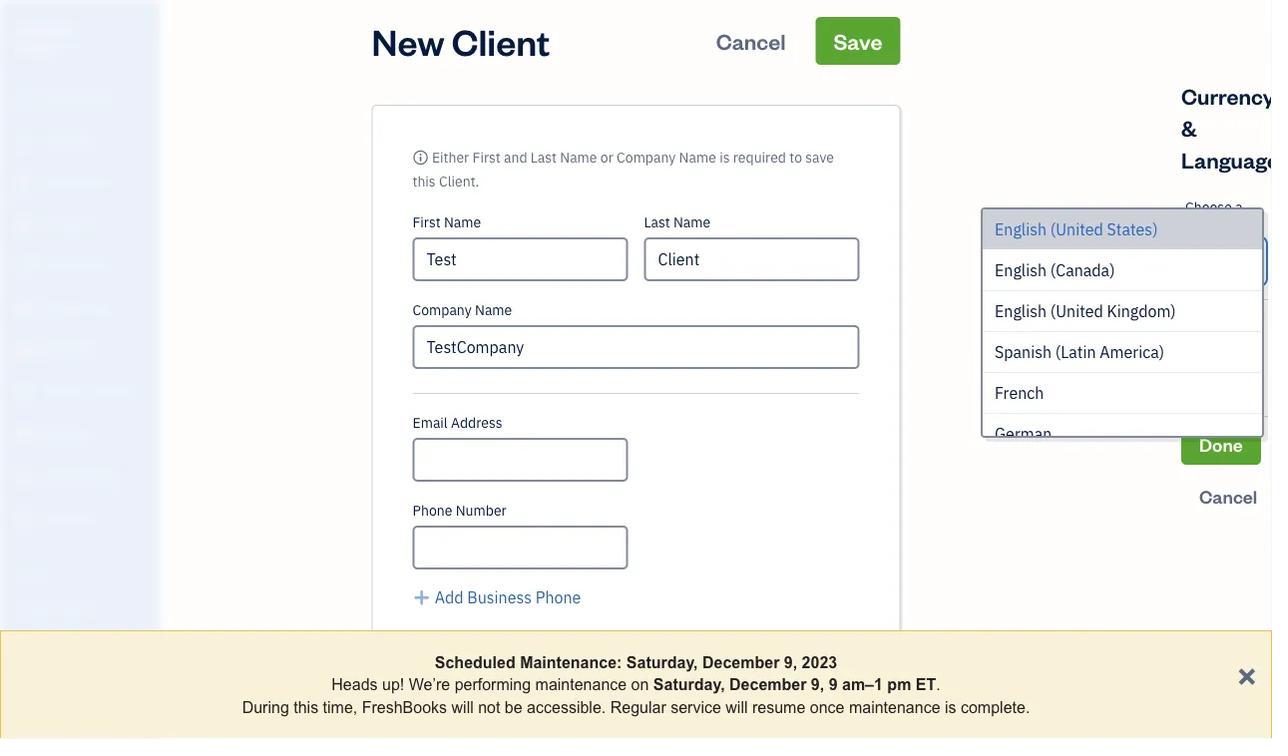 Task type: locate. For each thing, give the bounding box(es) containing it.
1 vertical spatial plus image
[[413, 690, 431, 714]]

plus image down plus icon
[[413, 626, 431, 650]]

9, left 2023
[[784, 654, 797, 671]]

mobile
[[467, 627, 515, 648]]

1 vertical spatial cancel button
[[1181, 477, 1272, 517]]

number
[[456, 501, 507, 520]]

english up spanish
[[995, 301, 1047, 322]]

add for add business phone
[[435, 587, 463, 608]]

scheduled
[[435, 654, 516, 671]]

items and services
[[15, 636, 120, 653]]

this inside scheduled maintenance: saturday, december 9, 2023 heads up! we're performing maintenance on saturday, december 9, 9 am–1 pm et . during this time, freshbooks will not be accessible. regular service will resume once maintenance is complete.
[[294, 698, 318, 716]]

a down language field at the right top
[[1235, 315, 1243, 333]]

this down primary image
[[413, 172, 436, 191]]

choose down language field at the right top
[[1185, 315, 1232, 333]]

0 vertical spatial choose
[[1185, 198, 1232, 217]]

1 horizontal spatial company
[[617, 148, 676, 167]]

add for add mobile phone
[[435, 627, 463, 648]]

1 vertical spatial and
[[48, 636, 69, 653]]

1 vertical spatial this
[[294, 698, 318, 716]]

currency up &
[[1181, 81, 1272, 110]]

english for english (canada)
[[995, 260, 1047, 281]]

apps link
[[5, 554, 154, 589]]

choose a currency element
[[1181, 300, 1268, 417]]

1 (united from the top
[[1051, 219, 1103, 240]]

name up last name 'text box'
[[673, 213, 711, 231]]

add inside button
[[435, 587, 463, 608]]

0 horizontal spatial last
[[531, 148, 557, 167]]

items and services link
[[5, 628, 154, 663]]

1 vertical spatial add
[[435, 627, 463, 648]]

freshbooks
[[362, 698, 447, 716]]

a inside choose a currency
[[1235, 315, 1243, 333]]

english for english (united states)
[[995, 219, 1047, 240]]

money image
[[13, 424, 37, 444]]

choose for currency
[[1185, 315, 1232, 333]]

phone for add mobile phone
[[519, 627, 565, 648]]

address
[[451, 414, 502, 432], [467, 692, 526, 713]]

2 plus image from the top
[[413, 690, 431, 714]]

2 vertical spatial english
[[995, 301, 1047, 322]]

add left the 'not'
[[435, 692, 463, 713]]

currency down language field at the right top
[[1185, 331, 1242, 349]]

team members link
[[5, 591, 154, 626]]

1 choose from the top
[[1185, 198, 1232, 217]]

(united
[[1051, 219, 1103, 240], [1051, 301, 1103, 322]]

phone up the maintenance:
[[519, 627, 565, 648]]

1 vertical spatial currency
[[1185, 331, 1242, 349]]

2 choose from the top
[[1185, 315, 1232, 333]]

maintenance down the pm
[[849, 698, 940, 716]]

1 vertical spatial a
[[1235, 315, 1243, 333]]

add inside 'button'
[[435, 692, 463, 713]]

a
[[1235, 198, 1243, 217], [1235, 315, 1243, 333]]

1 horizontal spatial is
[[945, 698, 956, 716]]

0 vertical spatial is
[[720, 148, 730, 167]]

1 horizontal spatial first
[[472, 148, 501, 167]]

2 a from the top
[[1235, 315, 1243, 333]]

connections
[[46, 673, 117, 689]]

owner
[[16, 39, 56, 56]]

english (united states)
[[995, 219, 1158, 240]]

a for currency
[[1235, 315, 1243, 333]]

name
[[560, 148, 597, 167], [679, 148, 716, 167], [444, 213, 481, 231], [673, 213, 711, 231], [475, 301, 512, 319]]

1 horizontal spatial this
[[413, 172, 436, 191]]

first right either
[[472, 148, 501, 167]]

and right items
[[48, 636, 69, 653]]

phone left number
[[413, 501, 452, 520]]

1 vertical spatial phone
[[536, 587, 581, 608]]

service
[[671, 698, 721, 716]]

1 english from the top
[[995, 219, 1047, 240]]

1 a from the top
[[1235, 198, 1243, 217]]

list box
[[983, 210, 1262, 455]]

language up language field at the right top
[[1185, 214, 1245, 232]]

name left the or
[[560, 148, 597, 167]]

0 horizontal spatial this
[[294, 698, 318, 716]]

december
[[702, 654, 780, 671], [729, 676, 807, 694]]

(united up (canada)
[[1051, 219, 1103, 240]]

saturday, up on on the bottom of page
[[626, 654, 698, 671]]

0 vertical spatial add
[[435, 587, 463, 608]]

9,
[[784, 654, 797, 671], [811, 676, 824, 694]]

2 english from the top
[[995, 260, 1047, 281]]

america)
[[1100, 342, 1164, 363]]

saturday, up the service
[[653, 676, 725, 694]]

name down first name text field
[[475, 301, 512, 319]]

et
[[916, 676, 936, 694]]

1 vertical spatial company
[[413, 301, 472, 319]]

1 vertical spatial last
[[644, 213, 670, 231]]

phone
[[413, 501, 452, 520], [536, 587, 581, 608], [519, 627, 565, 648]]

plus image
[[413, 626, 431, 650], [413, 690, 431, 714]]

a up language field at the right top
[[1235, 198, 1243, 217]]

0 vertical spatial company
[[617, 148, 676, 167]]

0 vertical spatial cancel button
[[698, 17, 804, 65]]

0 horizontal spatial company
[[413, 301, 472, 319]]

0 vertical spatial (united
[[1051, 219, 1103, 240]]

add mobile phone button
[[413, 626, 565, 650]]

done
[[1199, 433, 1243, 456]]

plus image right "up!"
[[413, 690, 431, 714]]

choose for language
[[1185, 198, 1232, 217]]

add mobile phone
[[435, 627, 565, 648]]

maintenance down the maintenance:
[[535, 676, 627, 694]]

expense image
[[13, 298, 37, 318]]

add inside button
[[435, 627, 463, 648]]

0 horizontal spatial will
[[451, 698, 474, 716]]

0 vertical spatial maintenance
[[535, 676, 627, 694]]

dashboard image
[[13, 89, 37, 109]]

(united for states)
[[1051, 219, 1103, 240]]

maintenance
[[535, 676, 627, 694], [849, 698, 940, 716]]

cancel
[[716, 26, 786, 55], [1199, 485, 1257, 508]]

kingdom)
[[1107, 301, 1176, 322]]

name for first name
[[444, 213, 481, 231]]

0 vertical spatial 9,
[[784, 654, 797, 671]]

address inside 'button'
[[467, 692, 526, 713]]

0 vertical spatial a
[[1235, 198, 1243, 217]]

0 vertical spatial this
[[413, 172, 436, 191]]

states)
[[1107, 219, 1158, 240]]

am–1
[[842, 676, 883, 694]]

1 horizontal spatial 9,
[[811, 676, 824, 694]]

phone inside add business phone button
[[536, 587, 581, 608]]

2 add from the top
[[435, 627, 463, 648]]

1 vertical spatial address
[[467, 692, 526, 713]]

2 will from the left
[[726, 698, 748, 716]]

we're
[[409, 676, 450, 694]]

name left required
[[679, 148, 716, 167]]

english left (canada)
[[995, 260, 1047, 281]]

0 horizontal spatial cancel button
[[698, 17, 804, 65]]

and inside either first and last name or company name is required to save this client.
[[504, 148, 527, 167]]

Email Address text field
[[413, 438, 628, 482]]

1 plus image from the top
[[413, 626, 431, 650]]

english (canada)
[[995, 260, 1115, 281]]

.
[[936, 676, 941, 694]]

company right the or
[[617, 148, 676, 167]]

english up english (canada)
[[995, 219, 1047, 240]]

cancel button
[[698, 17, 804, 65], [1181, 477, 1272, 517]]

pm
[[887, 676, 911, 694]]

is left required
[[720, 148, 730, 167]]

address for add address
[[467, 692, 526, 713]]

add up scheduled
[[435, 627, 463, 648]]

1 vertical spatial 9,
[[811, 676, 824, 694]]

name down client.
[[444, 213, 481, 231]]

1 vertical spatial first
[[413, 213, 441, 231]]

is inside scheduled maintenance: saturday, december 9, 2023 heads up! we're performing maintenance on saturday, december 9, 9 am–1 pm et . during this time, freshbooks will not be accessible. regular service will resume once maintenance is complete.
[[945, 698, 956, 716]]

choose up language field at the right top
[[1185, 198, 1232, 217]]

(united for kingdom)
[[1051, 301, 1103, 322]]

is inside either first and last name or company name is required to save this client.
[[720, 148, 730, 167]]

chart image
[[13, 466, 37, 486]]

and
[[504, 148, 527, 167], [48, 636, 69, 653]]

0 horizontal spatial and
[[48, 636, 69, 653]]

is
[[720, 148, 730, 167], [945, 698, 956, 716]]

language
[[1181, 145, 1272, 174], [1185, 214, 1245, 232]]

invoice image
[[13, 215, 37, 234]]

add address button
[[413, 690, 526, 714]]

email address
[[413, 414, 502, 432]]

english
[[995, 219, 1047, 240], [995, 260, 1047, 281], [995, 301, 1047, 322]]

be
[[505, 698, 522, 716]]

primary image
[[413, 148, 429, 167]]

phone right business
[[536, 587, 581, 608]]

9
[[829, 676, 838, 694]]

first down client.
[[413, 213, 441, 231]]

email
[[413, 414, 448, 432]]

address for email address
[[451, 414, 502, 432]]

company down first name
[[413, 301, 472, 319]]

1 horizontal spatial cancel
[[1199, 485, 1257, 508]]

this left time,
[[294, 698, 318, 716]]

is left complete.
[[945, 698, 956, 716]]

0 horizontal spatial maintenance
[[535, 676, 627, 694]]

german option
[[983, 414, 1262, 455]]

will right the service
[[726, 698, 748, 716]]

1 vertical spatial (united
[[1051, 301, 1103, 322]]

team members
[[15, 599, 102, 616]]

choose a language
[[1185, 198, 1245, 232]]

to
[[790, 148, 802, 167]]

0 horizontal spatial is
[[720, 148, 730, 167]]

3 english from the top
[[995, 301, 1047, 322]]

plus image
[[413, 586, 431, 610]]

0 vertical spatial english
[[995, 219, 1047, 240]]

choose inside choose a currency
[[1185, 315, 1232, 333]]

1 vertical spatial choose
[[1185, 315, 1232, 333]]

add address
[[435, 692, 526, 713]]

1 vertical spatial language
[[1185, 214, 1245, 232]]

(united up '(latin'
[[1051, 301, 1103, 322]]

× button
[[1238, 656, 1256, 693]]

choose a language element
[[1181, 184, 1268, 300]]

0 vertical spatial and
[[504, 148, 527, 167]]

3 add from the top
[[435, 692, 463, 713]]

english (united states) option
[[983, 210, 1262, 250]]

and right either
[[504, 148, 527, 167]]

choose
[[1185, 198, 1232, 217], [1185, 315, 1232, 333]]

0 vertical spatial last
[[531, 148, 557, 167]]

company owner
[[16, 18, 78, 56]]

0 vertical spatial language
[[1181, 145, 1272, 174]]

resume
[[752, 698, 806, 716]]

0 vertical spatial first
[[472, 148, 501, 167]]

language down &
[[1181, 145, 1272, 174]]

phone inside add mobile phone button
[[519, 627, 565, 648]]

not
[[478, 698, 500, 716]]

0 vertical spatial cancel
[[716, 26, 786, 55]]

1 horizontal spatial maintenance
[[849, 698, 940, 716]]

1 horizontal spatial will
[[726, 698, 748, 716]]

1 add from the top
[[435, 587, 463, 608]]

last left the or
[[531, 148, 557, 167]]

last down either first and last name or company name is required to save this client.
[[644, 213, 670, 231]]

a inside choose a language
[[1235, 198, 1243, 217]]

2 vertical spatial add
[[435, 692, 463, 713]]

0 vertical spatial address
[[451, 414, 502, 432]]

0 horizontal spatial 9,
[[784, 654, 797, 671]]

new client
[[372, 17, 550, 64]]

choose inside choose a language
[[1185, 198, 1232, 217]]

add
[[435, 587, 463, 608], [435, 627, 463, 648], [435, 692, 463, 713]]

1 vertical spatial cancel
[[1199, 485, 1257, 508]]

1 horizontal spatial cancel button
[[1181, 477, 1272, 517]]

add right plus icon
[[435, 587, 463, 608]]

will left the 'not'
[[451, 698, 474, 716]]

0 vertical spatial plus image
[[413, 626, 431, 650]]

spanish (latin america) option
[[983, 332, 1262, 373]]

1 horizontal spatial and
[[504, 148, 527, 167]]

performing
[[455, 676, 531, 694]]

Language field
[[1185, 239, 1264, 283]]

&
[[1181, 113, 1197, 142]]

2 vertical spatial phone
[[519, 627, 565, 648]]

a for language
[[1235, 198, 1243, 217]]

1 vertical spatial december
[[729, 676, 807, 694]]

will
[[451, 698, 474, 716], [726, 698, 748, 716]]

9, left '9'
[[811, 676, 824, 694]]

1 vertical spatial is
[[945, 698, 956, 716]]

2 (united from the top
[[1051, 301, 1103, 322]]

1 vertical spatial english
[[995, 260, 1047, 281]]



Task type: vqa. For each thing, say whether or not it's contained in the screenshot.
Items and Services link
yes



Task type: describe. For each thing, give the bounding box(es) containing it.
1 horizontal spatial last
[[644, 213, 670, 231]]

bank
[[15, 673, 44, 689]]

save button
[[816, 17, 900, 65]]

1 will from the left
[[451, 698, 474, 716]]

choose a currency
[[1185, 315, 1243, 349]]

english (united kingdom) option
[[983, 291, 1262, 332]]

french
[[995, 383, 1044, 404]]

(latin
[[1055, 342, 1096, 363]]

team
[[15, 599, 46, 616]]

items
[[15, 636, 46, 653]]

0 vertical spatial december
[[702, 654, 780, 671]]

1 vertical spatial saturday,
[[653, 676, 725, 694]]

2023
[[802, 654, 837, 671]]

first inside either first and last name or company name is required to save this client.
[[472, 148, 501, 167]]

heads
[[332, 676, 378, 694]]

accessible.
[[527, 698, 606, 716]]

name for company name
[[475, 301, 512, 319]]

french option
[[983, 373, 1262, 414]]

either first and last name or company name is required to save this client.
[[413, 148, 834, 191]]

name for last name
[[673, 213, 711, 231]]

and inside items and services link
[[48, 636, 69, 653]]

currency inside choose a currency
[[1185, 331, 1242, 349]]

scheduled maintenance: saturday, december 9, 2023 heads up! we're performing maintenance on saturday, december 9, 9 am–1 pm et . during this time, freshbooks will not be accessible. regular service will resume once maintenance is complete.
[[242, 654, 1030, 716]]

client image
[[13, 131, 37, 151]]

last name
[[644, 213, 711, 231]]

company inside either first and last name or company name is required to save this client.
[[617, 148, 676, 167]]

on
[[631, 676, 649, 694]]

× dialog
[[0, 631, 1272, 739]]

Company Name text field
[[413, 325, 860, 369]]

regular
[[610, 698, 666, 716]]

0 vertical spatial saturday,
[[626, 654, 698, 671]]

company name
[[413, 301, 512, 319]]

project image
[[13, 340, 37, 360]]

First Name text field
[[413, 237, 628, 281]]

spanish (latin america)
[[995, 342, 1164, 363]]

bank connections link
[[5, 665, 154, 699]]

×
[[1238, 656, 1256, 693]]

payment image
[[13, 256, 37, 276]]

plus image for add mobile phone
[[413, 626, 431, 650]]

report image
[[13, 508, 37, 528]]

this inside either first and last name or company name is required to save this client.
[[413, 172, 436, 191]]

1 vertical spatial maintenance
[[849, 698, 940, 716]]

client.
[[439, 172, 479, 191]]

services
[[72, 636, 120, 653]]

english (canada) option
[[983, 250, 1262, 291]]

english (united kingdom)
[[995, 301, 1176, 322]]

save
[[805, 148, 834, 167]]

timer image
[[13, 382, 37, 402]]

bank connections
[[15, 673, 117, 689]]

business
[[467, 587, 532, 608]]

members
[[49, 599, 102, 616]]

once
[[810, 698, 845, 716]]

up!
[[382, 676, 404, 694]]

Last Name text field
[[644, 237, 860, 281]]

complete.
[[961, 698, 1030, 716]]

estimate image
[[13, 173, 37, 193]]

language for &
[[1181, 145, 1272, 174]]

german
[[995, 424, 1052, 444]]

time,
[[323, 698, 357, 716]]

client
[[452, 17, 550, 64]]

or
[[600, 148, 613, 167]]

0 horizontal spatial cancel
[[716, 26, 786, 55]]

new
[[372, 17, 445, 64]]

company
[[16, 18, 78, 37]]

add business phone
[[435, 587, 581, 608]]

done button
[[1181, 425, 1261, 465]]

0 horizontal spatial first
[[413, 213, 441, 231]]

currency & language
[[1181, 81, 1272, 174]]

add business phone button
[[413, 586, 581, 610]]

(canada)
[[1051, 260, 1115, 281]]

0 vertical spatial phone
[[413, 501, 452, 520]]

spanish
[[995, 342, 1052, 363]]

english for english (united kingdom)
[[995, 301, 1047, 322]]

first name
[[413, 213, 481, 231]]

apps
[[15, 562, 45, 579]]

save
[[834, 26, 883, 55]]

phone number
[[413, 501, 507, 520]]

main element
[[0, 0, 210, 739]]

plus image for add address
[[413, 690, 431, 714]]

during
[[242, 698, 289, 716]]

last inside either first and last name or company name is required to save this client.
[[531, 148, 557, 167]]

0 vertical spatial currency
[[1181, 81, 1272, 110]]

language for a
[[1185, 214, 1245, 232]]

maintenance:
[[520, 654, 622, 671]]

add for add address
[[435, 692, 463, 713]]

either
[[432, 148, 469, 167]]

list box containing english (united states)
[[983, 210, 1262, 455]]

phone for add business phone
[[536, 587, 581, 608]]

required
[[733, 148, 786, 167]]

Phone Number text field
[[413, 526, 628, 570]]



